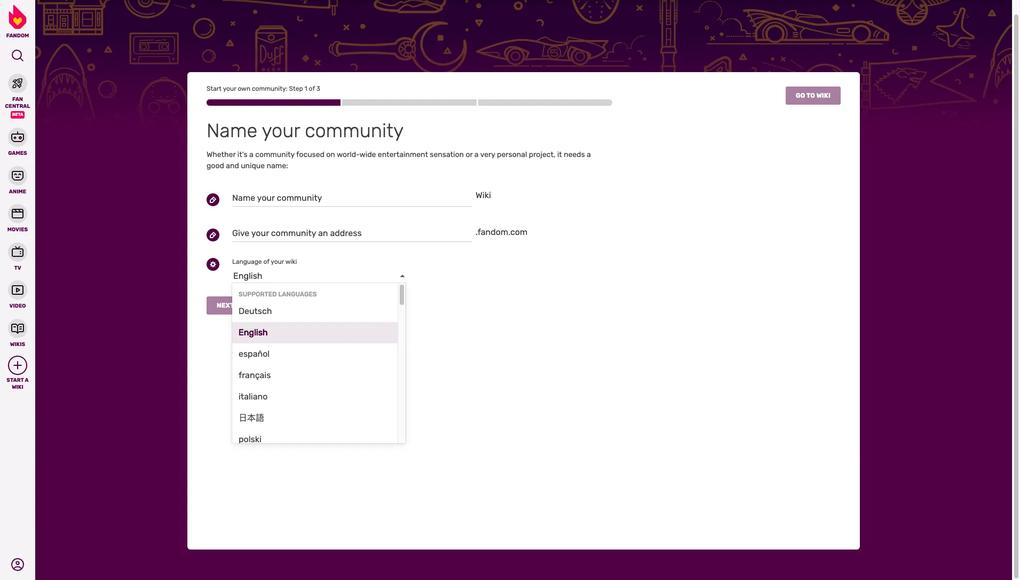Task type: vqa. For each thing, say whether or not it's contained in the screenshot.
good
yes



Task type: describe. For each thing, give the bounding box(es) containing it.
1 horizontal spatial wiki
[[476, 190, 491, 200]]

a right needs
[[587, 150, 591, 159]]

search [ctrl-option-f] image
[[11, 49, 24, 62]]

a right or
[[475, 150, 479, 159]]

focused
[[297, 150, 325, 159]]

entertainment
[[378, 150, 428, 159]]

and
[[226, 161, 239, 170]]

very
[[481, 150, 496, 159]]

unique
[[241, 161, 265, 170]]

step
[[289, 85, 303, 92]]

name your community
[[207, 119, 404, 142]]

1 vertical spatial of
[[264, 258, 270, 266]]

own
[[238, 85, 251, 92]]

start your own community: step 1 of 3
[[207, 85, 321, 92]]

central
[[5, 103, 30, 109]]

tiny image
[[210, 197, 216, 203]]

video link
[[0, 279, 35, 310]]

your for start
[[223, 85, 236, 92]]

games
[[8, 150, 27, 157]]

1 tiny image from the top
[[210, 232, 216, 238]]

anime link
[[0, 165, 35, 195]]

tv
[[14, 265, 21, 271]]

0 vertical spatial english
[[233, 271, 263, 281]]

language
[[232, 258, 262, 266]]

community inside whether it's a community focused on world-wide entertainment sensation or a very personal project, it needs a good and unique name:
[[255, 150, 295, 159]]

français
[[239, 370, 271, 380]]

anime
[[9, 188, 26, 195]]

1 vertical spatial english
[[239, 327, 268, 338]]

needs
[[564, 150, 585, 159]]

video
[[9, 303, 26, 309]]

a right it's
[[249, 150, 254, 159]]

whether it's a community focused on world-wide entertainment sensation or a very personal project, it needs a good and unique name:
[[207, 150, 591, 170]]

.fandom.com
[[476, 227, 528, 237]]

1
[[305, 85, 308, 92]]

supported languages
[[239, 291, 317, 298]]

movies link
[[0, 203, 35, 233]]

fan
[[12, 96, 23, 103]]

wide
[[360, 150, 376, 159]]



Task type: locate. For each thing, give the bounding box(es) containing it.
community up world-
[[305, 119, 404, 142]]

good
[[207, 161, 224, 170]]

name
[[207, 119, 258, 142]]

your left wiki at left top
[[271, 258, 284, 266]]

your
[[223, 85, 236, 92], [262, 119, 300, 142], [271, 258, 284, 266]]

sensation
[[430, 150, 464, 159]]

a down wikis
[[25, 377, 29, 384]]

of right language
[[264, 258, 270, 266]]

1 vertical spatial tiny image
[[210, 261, 216, 268]]

community up name:
[[255, 150, 295, 159]]

personal
[[497, 150, 528, 159]]

english
[[233, 271, 263, 281], [239, 327, 268, 338]]

fandom
[[6, 33, 29, 39]]

start for start your own community: step 1 of 3
[[207, 85, 222, 92]]

world-
[[337, 150, 360, 159]]

0 horizontal spatial start
[[7, 377, 24, 384]]

1 vertical spatial start
[[7, 377, 24, 384]]

2 tiny image from the top
[[210, 261, 216, 268]]

project,
[[529, 150, 556, 159]]

wiki inside start a wiki
[[12, 384, 23, 390]]

polski
[[239, 434, 262, 444]]

supported
[[239, 291, 277, 298]]

of
[[309, 85, 315, 92], [264, 258, 270, 266]]

your up name:
[[262, 119, 300, 142]]

community:
[[252, 85, 288, 92]]

tiny image
[[210, 232, 216, 238], [210, 261, 216, 268]]

start down small icon
[[7, 377, 24, 384]]

whether
[[207, 150, 236, 159]]

0 horizontal spatial community
[[255, 150, 295, 159]]

日本語
[[239, 413, 264, 423]]

tiny image down tiny image at the left of the page
[[210, 232, 216, 238]]

0 horizontal spatial wiki
[[12, 384, 23, 390]]

on
[[327, 150, 335, 159]]

1 horizontal spatial start
[[207, 85, 222, 92]]

0 vertical spatial your
[[223, 85, 236, 92]]

start for start a wiki
[[7, 377, 24, 384]]

0 vertical spatial community
[[305, 119, 404, 142]]

english down language
[[233, 271, 263, 281]]

start inside start a wiki
[[7, 377, 24, 384]]

fandom link
[[0, 5, 35, 39]]

wiki down small icon
[[12, 384, 23, 390]]

your left the own
[[223, 85, 236, 92]]

or
[[466, 150, 473, 159]]

0 vertical spatial tiny image
[[210, 232, 216, 238]]

start a wiki
[[7, 377, 29, 390]]

movies
[[7, 227, 28, 233]]

start a wiki link
[[0, 356, 35, 391]]

your for name
[[262, 119, 300, 142]]

tv link
[[0, 241, 35, 271]]

2 vertical spatial your
[[271, 258, 284, 266]]

of right 1
[[309, 85, 315, 92]]

wiki
[[476, 190, 491, 200], [12, 384, 23, 390]]

fan central beta
[[5, 96, 30, 117]]

1 vertical spatial your
[[262, 119, 300, 142]]

0 vertical spatial start
[[207, 85, 222, 92]]

languages
[[279, 291, 317, 298]]

it's
[[238, 150, 248, 159]]

0 vertical spatial of
[[309, 85, 315, 92]]

english up español
[[239, 327, 268, 338]]

None text field
[[232, 195, 473, 207], [232, 230, 473, 242], [232, 195, 473, 207], [232, 230, 473, 242]]

tiny image left language
[[210, 261, 216, 268]]

name:
[[267, 161, 288, 170]]

start left the own
[[207, 85, 222, 92]]

wikis
[[10, 341, 25, 348]]

games link
[[0, 127, 35, 157]]

1 vertical spatial wiki
[[12, 384, 23, 390]]

1 horizontal spatial community
[[305, 119, 404, 142]]

it
[[558, 150, 562, 159]]

a
[[249, 150, 254, 159], [475, 150, 479, 159], [587, 150, 591, 159], [25, 377, 29, 384]]

italiano
[[239, 392, 268, 402]]

a inside start a wiki
[[25, 377, 29, 384]]

wiki
[[286, 258, 297, 266]]

español
[[239, 349, 270, 359]]

0 horizontal spatial of
[[264, 258, 270, 266]]

beta
[[12, 112, 23, 117]]

community
[[305, 119, 404, 142], [255, 150, 295, 159]]

language of your wiki
[[232, 258, 297, 266]]

fandom navigation element
[[0, 5, 35, 391]]

small image
[[13, 361, 22, 370]]

1 horizontal spatial of
[[309, 85, 315, 92]]

3
[[317, 85, 321, 92]]

0 vertical spatial wiki
[[476, 190, 491, 200]]

wiki down very
[[476, 190, 491, 200]]

1 vertical spatial community
[[255, 150, 295, 159]]

deutsch
[[239, 306, 272, 316]]

start
[[207, 85, 222, 92], [7, 377, 24, 384]]



